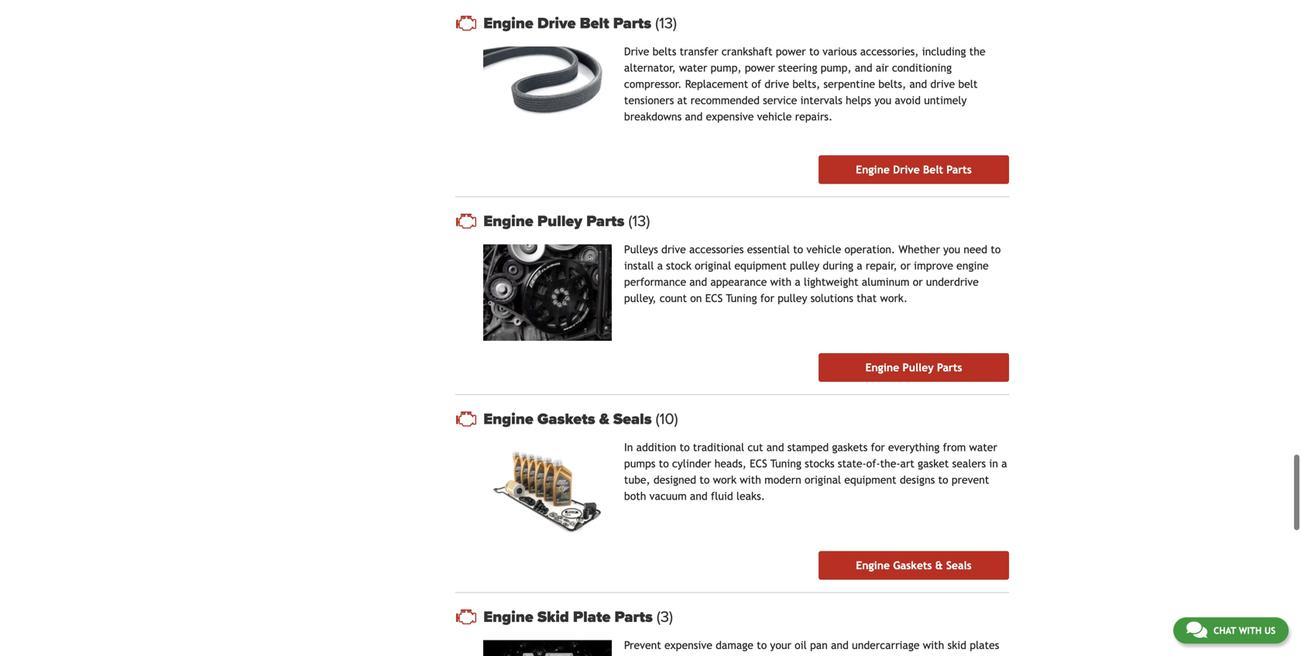 Task type: vqa. For each thing, say whether or not it's contained in the screenshot.
"of"
yes



Task type: describe. For each thing, give the bounding box(es) containing it.
to left work
[[700, 474, 710, 486]]

tuning inside the in addition to traditional cut and stamped gaskets for everything from water pumps to cylinder heads, ecs tuning stocks state-of-the-art gasket sealers in a tube, designed to work with modern original equipment designs to prevent both vacuum and fluid leaks.
[[771, 457, 802, 470]]

gasket
[[918, 457, 949, 470]]

solutions
[[811, 292, 854, 304]]

serpentine
[[824, 78, 876, 90]]

to down gasket
[[939, 474, 949, 486]]

water for engine gaskets & seals
[[970, 441, 998, 454]]

breakdowns
[[624, 110, 682, 123]]

a down operation. at top
[[857, 260, 863, 272]]

and left air
[[855, 62, 873, 74]]

engine gaskets & seals thumbnail image image
[[484, 442, 612, 539]]

pulleys drive accessories essential to vehicle operation. whether you need to install a stock original equipment pulley during a repair, or improve engine performance and appearance with a lightweight aluminum or underdrive pulley, count on ecs tuning for pulley solutions that work.
[[624, 243, 1001, 304]]

repair,
[[866, 260, 898, 272]]

appearance
[[711, 276, 767, 288]]

everything
[[889, 441, 940, 454]]

vacuum
[[650, 490, 687, 502]]

engine pulley parts for the bottom the engine pulley parts link
[[866, 361, 963, 374]]

1 vertical spatial engine gaskets & seals link
[[819, 551, 1010, 580]]

tuning inside pulleys drive accessories essential to vehicle operation. whether you need to install a stock original equipment pulley during a repair, or improve engine performance and appearance with a lightweight aluminum or underdrive pulley, count on ecs tuning for pulley solutions that work.
[[726, 292, 757, 304]]

cylinder
[[672, 457, 712, 470]]

engine drive belt parts for the top the engine drive belt parts link
[[484, 14, 656, 33]]

and right "cut"
[[767, 441, 784, 454]]

accessories,
[[861, 45, 919, 58]]

performance
[[624, 276, 687, 288]]

steering
[[778, 62, 818, 74]]

tensioners
[[624, 94, 674, 107]]

avoid
[[895, 94, 921, 107]]

equipment inside the in addition to traditional cut and stamped gaskets for everything from water pumps to cylinder heads, ecs tuning stocks state-of-the-art gasket sealers in a tube, designed to work with modern original equipment designs to prevent both vacuum and fluid leaks.
[[845, 474, 897, 486]]

ecs inside pulleys drive accessories essential to vehicle operation. whether you need to install a stock original equipment pulley during a repair, or improve engine performance and appearance with a lightweight aluminum or underdrive pulley, count on ecs tuning for pulley solutions that work.
[[706, 292, 723, 304]]

cut
[[748, 441, 764, 454]]

work
[[713, 474, 737, 486]]

1 vertical spatial engine drive belt parts link
[[819, 155, 1010, 184]]

stocks
[[805, 457, 835, 470]]

2 pump, from the left
[[821, 62, 852, 74]]

1 vertical spatial seals
[[947, 559, 972, 572]]

pulleys
[[624, 243, 658, 256]]

addition
[[637, 441, 677, 454]]

improve
[[914, 260, 954, 272]]

in addition to traditional cut and stamped gaskets for everything from water pumps to cylinder heads, ecs tuning stocks state-of-the-art gasket sealers in a tube, designed to work with modern original equipment designs to prevent both vacuum and fluid leaks.
[[624, 441, 1008, 502]]

fluid
[[711, 490, 733, 502]]

1 vertical spatial belt
[[923, 163, 944, 176]]

2 horizontal spatial drive
[[931, 78, 955, 90]]

engine pulley parts for the engine pulley parts link to the top
[[484, 212, 629, 230]]

helps
[[846, 94, 872, 107]]

with inside the in addition to traditional cut and stamped gaskets for everything from water pumps to cylinder heads, ecs tuning stocks state-of-the-art gasket sealers in a tube, designed to work with modern original equipment designs to prevent both vacuum and fluid leaks.
[[740, 474, 762, 486]]

expensive
[[706, 110, 754, 123]]

designed
[[654, 474, 697, 486]]

2 vertical spatial drive
[[893, 163, 920, 176]]

a inside the in addition to traditional cut and stamped gaskets for everything from water pumps to cylinder heads, ecs tuning stocks state-of-the-art gasket sealers in a tube, designed to work with modern original equipment designs to prevent both vacuum and fluid leaks.
[[1002, 457, 1008, 470]]

to down the addition
[[659, 457, 669, 470]]

stamped
[[788, 441, 829, 454]]

0 vertical spatial or
[[901, 260, 911, 272]]

various
[[823, 45, 857, 58]]

1 vertical spatial pulley
[[778, 292, 808, 304]]

from
[[943, 441, 966, 454]]

leaks.
[[737, 490, 765, 502]]

art
[[901, 457, 915, 470]]

modern
[[765, 474, 802, 486]]

replacement
[[685, 78, 749, 90]]

you inside drive belts transfer crankshaft power to various accessories, including the alternator, water pump, power steering pump, and air conditioning compressor. replacement of drive belts, serpentine belts, and drive belt tensioners at recommended service intervals helps you avoid untimely breakdowns and expensive vehicle repairs.
[[875, 94, 892, 107]]

heads,
[[715, 457, 747, 470]]

belts
[[653, 45, 677, 58]]

0 vertical spatial gaskets
[[538, 410, 596, 428]]

1 horizontal spatial drive
[[765, 78, 790, 90]]

service
[[763, 94, 797, 107]]

plate
[[573, 608, 611, 626]]

0 horizontal spatial drive
[[538, 14, 576, 33]]

whether
[[899, 243, 940, 256]]

recommended
[[691, 94, 760, 107]]

the
[[970, 45, 986, 58]]

need
[[964, 243, 988, 256]]

original inside pulleys drive accessories essential to vehicle operation. whether you need to install a stock original equipment pulley during a repair, or improve engine performance and appearance with a lightweight aluminum or underdrive pulley, count on ecs tuning for pulley solutions that work.
[[695, 260, 732, 272]]

of-
[[867, 457, 881, 470]]

for inside the in addition to traditional cut and stamped gaskets for everything from water pumps to cylinder heads, ecs tuning stocks state-of-the-art gasket sealers in a tube, designed to work with modern original equipment designs to prevent both vacuum and fluid leaks.
[[871, 441, 885, 454]]

both
[[624, 490, 646, 502]]

designs
[[900, 474, 935, 486]]

sealers
[[953, 457, 986, 470]]

equipment inside pulleys drive accessories essential to vehicle operation. whether you need to install a stock original equipment pulley during a repair, or improve engine performance and appearance with a lightweight aluminum or underdrive pulley, count on ecs tuning for pulley solutions that work.
[[735, 260, 787, 272]]

transfer
[[680, 45, 719, 58]]

of
[[752, 78, 762, 90]]

work.
[[880, 292, 908, 304]]

engine skid plate parts thumbnail image image
[[484, 640, 612, 656]]

and left fluid
[[690, 490, 708, 502]]

at
[[678, 94, 688, 107]]

0 vertical spatial engine drive belt parts link
[[484, 14, 1010, 33]]

to up cylinder
[[680, 441, 690, 454]]

1 horizontal spatial engine gaskets & seals
[[856, 559, 972, 572]]

skid
[[538, 608, 569, 626]]

install
[[624, 260, 654, 272]]

crankshaft
[[722, 45, 773, 58]]

belt
[[959, 78, 978, 90]]

parts for the top the engine drive belt parts link
[[613, 14, 652, 33]]

you inside pulleys drive accessories essential to vehicle operation. whether you need to install a stock original equipment pulley during a repair, or improve engine performance and appearance with a lightweight aluminum or underdrive pulley, count on ecs tuning for pulley solutions that work.
[[944, 243, 961, 256]]

vehicle inside pulleys drive accessories essential to vehicle operation. whether you need to install a stock original equipment pulley during a repair, or improve engine performance and appearance with a lightweight aluminum or underdrive pulley, count on ecs tuning for pulley solutions that work.
[[807, 243, 842, 256]]

engine drive belt parts thumbnail image image
[[484, 46, 612, 143]]



Task type: locate. For each thing, give the bounding box(es) containing it.
0 vertical spatial equipment
[[735, 260, 787, 272]]

original down stocks
[[805, 474, 841, 486]]

for inside pulleys drive accessories essential to vehicle operation. whether you need to install a stock original equipment pulley during a repair, or improve engine performance and appearance with a lightweight aluminum or underdrive pulley, count on ecs tuning for pulley solutions that work.
[[761, 292, 775, 304]]

or down whether
[[901, 260, 911, 272]]

1 vertical spatial pulley
[[903, 361, 934, 374]]

0 horizontal spatial pump,
[[711, 62, 742, 74]]

parts
[[613, 14, 652, 33], [947, 163, 972, 176], [587, 212, 625, 230], [937, 361, 963, 374], [615, 608, 653, 626]]

1 horizontal spatial &
[[936, 559, 943, 572]]

original inside the in addition to traditional cut and stamped gaskets for everything from water pumps to cylinder heads, ecs tuning stocks state-of-the-art gasket sealers in a tube, designed to work with modern original equipment designs to prevent both vacuum and fluid leaks.
[[805, 474, 841, 486]]

1 belts, from the left
[[793, 78, 821, 90]]

drive
[[538, 14, 576, 33], [624, 45, 650, 58], [893, 163, 920, 176]]

drive inside pulleys drive accessories essential to vehicle operation. whether you need to install a stock original equipment pulley during a repair, or improve engine performance and appearance with a lightweight aluminum or underdrive pulley, count on ecs tuning for pulley solutions that work.
[[662, 243, 686, 256]]

or
[[901, 260, 911, 272], [913, 276, 923, 288]]

prevent
[[952, 474, 990, 486]]

power up steering
[[776, 45, 806, 58]]

0 horizontal spatial belt
[[580, 14, 610, 33]]

0 horizontal spatial engine drive belt parts
[[484, 14, 656, 33]]

vehicle inside drive belts transfer crankshaft power to various accessories, including the alternator, water pump, power steering pump, and air conditioning compressor. replacement of drive belts, serpentine belts, and drive belt tensioners at recommended service intervals helps you avoid untimely breakdowns and expensive vehicle repairs.
[[757, 110, 792, 123]]

untimely
[[924, 94, 967, 107]]

with left us
[[1239, 625, 1262, 636]]

and inside pulleys drive accessories essential to vehicle operation. whether you need to install a stock original equipment pulley during a repair, or improve engine performance and appearance with a lightweight aluminum or underdrive pulley, count on ecs tuning for pulley solutions that work.
[[690, 276, 707, 288]]

1 pump, from the left
[[711, 62, 742, 74]]

1 vertical spatial original
[[805, 474, 841, 486]]

chat with us link
[[1174, 618, 1289, 644]]

you right helps
[[875, 94, 892, 107]]

engine drive belt parts for the bottom the engine drive belt parts link
[[856, 163, 972, 176]]

for down appearance
[[761, 292, 775, 304]]

you left need
[[944, 243, 961, 256]]

1 vertical spatial engine drive belt parts
[[856, 163, 972, 176]]

0 horizontal spatial you
[[875, 94, 892, 107]]

0 vertical spatial engine pulley parts
[[484, 212, 629, 230]]

0 horizontal spatial or
[[901, 260, 911, 272]]

tube,
[[624, 474, 651, 486]]

to
[[810, 45, 820, 58], [793, 243, 804, 256], [991, 243, 1001, 256], [680, 441, 690, 454], [659, 457, 669, 470], [700, 474, 710, 486], [939, 474, 949, 486]]

2 horizontal spatial with
[[1239, 625, 1262, 636]]

engine gaskets & seals link
[[484, 410, 1010, 428], [819, 551, 1010, 580]]

stock
[[666, 260, 692, 272]]

0 horizontal spatial for
[[761, 292, 775, 304]]

0 vertical spatial ecs
[[706, 292, 723, 304]]

1 horizontal spatial ecs
[[750, 457, 768, 470]]

pulley,
[[624, 292, 657, 304]]

engine skid plate parts link
[[484, 608, 1010, 626]]

engine skid plate parts
[[484, 608, 657, 626]]

equipment down essential
[[735, 260, 787, 272]]

belts, down air
[[879, 78, 907, 90]]

lightweight
[[804, 276, 859, 288]]

drive up engine drive belt parts thumbnail image
[[538, 14, 576, 33]]

engine drive belt parts link down avoid
[[819, 155, 1010, 184]]

0 vertical spatial engine gaskets & seals
[[484, 410, 656, 428]]

or down improve
[[913, 276, 923, 288]]

pulley up lightweight
[[790, 260, 820, 272]]

0 vertical spatial water
[[679, 62, 708, 74]]

0 vertical spatial &
[[599, 410, 610, 428]]

that
[[857, 292, 877, 304]]

parts for engine skid plate parts link
[[615, 608, 653, 626]]

tuning up modern
[[771, 457, 802, 470]]

drive down avoid
[[893, 163, 920, 176]]

for up of-
[[871, 441, 885, 454]]

0 vertical spatial power
[[776, 45, 806, 58]]

state-
[[838, 457, 867, 470]]

0 horizontal spatial belts,
[[793, 78, 821, 90]]

1 horizontal spatial tuning
[[771, 457, 802, 470]]

1 horizontal spatial vehicle
[[807, 243, 842, 256]]

belts, down steering
[[793, 78, 821, 90]]

and down conditioning
[[910, 78, 928, 90]]

0 vertical spatial vehicle
[[757, 110, 792, 123]]

0 horizontal spatial tuning
[[726, 292, 757, 304]]

1 vertical spatial you
[[944, 243, 961, 256]]

2 belts, from the left
[[879, 78, 907, 90]]

us
[[1265, 625, 1276, 636]]

1 horizontal spatial original
[[805, 474, 841, 486]]

engine pulley parts down work.
[[866, 361, 963, 374]]

engine
[[957, 260, 989, 272]]

repairs.
[[795, 110, 833, 123]]

0 vertical spatial you
[[875, 94, 892, 107]]

in
[[624, 441, 633, 454]]

0 vertical spatial tuning
[[726, 292, 757, 304]]

pulley left solutions
[[778, 292, 808, 304]]

count
[[660, 292, 687, 304]]

0 vertical spatial pulley
[[790, 260, 820, 272]]

water down transfer
[[679, 62, 708, 74]]

1 horizontal spatial belts,
[[879, 78, 907, 90]]

2 horizontal spatial drive
[[893, 163, 920, 176]]

conditioning
[[892, 62, 952, 74]]

1 horizontal spatial power
[[776, 45, 806, 58]]

pulley
[[790, 260, 820, 272], [778, 292, 808, 304]]

power up of
[[745, 62, 775, 74]]

aluminum
[[862, 276, 910, 288]]

1 horizontal spatial engine drive belt parts
[[856, 163, 972, 176]]

engine pulley parts thumbnail image image
[[484, 244, 612, 341]]

1 horizontal spatial for
[[871, 441, 885, 454]]

pulley down work.
[[903, 361, 934, 374]]

2 vertical spatial with
[[1239, 625, 1262, 636]]

ecs right on
[[706, 292, 723, 304]]

and
[[855, 62, 873, 74], [910, 78, 928, 90], [685, 110, 703, 123], [690, 276, 707, 288], [767, 441, 784, 454], [690, 490, 708, 502]]

seals
[[614, 410, 652, 428], [947, 559, 972, 572]]

in
[[990, 457, 999, 470]]

compressor.
[[624, 78, 682, 90]]

vehicle up during
[[807, 243, 842, 256]]

accessories
[[690, 243, 744, 256]]

water inside the in addition to traditional cut and stamped gaskets for everything from water pumps to cylinder heads, ecs tuning stocks state-of-the-art gasket sealers in a tube, designed to work with modern original equipment designs to prevent both vacuum and fluid leaks.
[[970, 441, 998, 454]]

engine gaskets & seals
[[484, 410, 656, 428], [856, 559, 972, 572]]

with inside pulleys drive accessories essential to vehicle operation. whether you need to install a stock original equipment pulley during a repair, or improve engine performance and appearance with a lightweight aluminum or underdrive pulley, count on ecs tuning for pulley solutions that work.
[[771, 276, 792, 288]]

engine drive belt parts down avoid
[[856, 163, 972, 176]]

0 horizontal spatial engine gaskets & seals
[[484, 410, 656, 428]]

belt
[[580, 14, 610, 33], [923, 163, 944, 176]]

0 vertical spatial engine pulley parts link
[[484, 212, 1010, 230]]

to right essential
[[793, 243, 804, 256]]

engine pulley parts up engine pulley parts thumbnail image
[[484, 212, 629, 230]]

pump,
[[711, 62, 742, 74], [821, 62, 852, 74]]

air
[[876, 62, 889, 74]]

engine drive belt parts up engine drive belt parts thumbnail image
[[484, 14, 656, 33]]

1 horizontal spatial with
[[771, 276, 792, 288]]

pulley
[[538, 212, 583, 230], [903, 361, 934, 374]]

0 horizontal spatial pulley
[[538, 212, 583, 230]]

0 vertical spatial original
[[695, 260, 732, 272]]

1 horizontal spatial pulley
[[903, 361, 934, 374]]

0 horizontal spatial drive
[[662, 243, 686, 256]]

chat
[[1214, 625, 1237, 636]]

engine pulley parts
[[484, 212, 629, 230], [866, 361, 963, 374]]

0 horizontal spatial seals
[[614, 410, 652, 428]]

ecs down "cut"
[[750, 457, 768, 470]]

including
[[922, 45, 967, 58]]

power
[[776, 45, 806, 58], [745, 62, 775, 74]]

1 vertical spatial drive
[[624, 45, 650, 58]]

1 vertical spatial engine gaskets & seals
[[856, 559, 972, 572]]

0 vertical spatial seals
[[614, 410, 652, 428]]

0 vertical spatial engine gaskets & seals link
[[484, 410, 1010, 428]]

engine drive belt parts link up crankshaft
[[484, 14, 1010, 33]]

gaskets
[[832, 441, 868, 454]]

tuning
[[726, 292, 757, 304], [771, 457, 802, 470]]

1 vertical spatial gaskets
[[894, 559, 932, 572]]

1 vertical spatial equipment
[[845, 474, 897, 486]]

drive up untimely
[[931, 78, 955, 90]]

1 vertical spatial ecs
[[750, 457, 768, 470]]

comments image
[[1187, 621, 1208, 639]]

to up steering
[[810, 45, 820, 58]]

ecs inside the in addition to traditional cut and stamped gaskets for everything from water pumps to cylinder heads, ecs tuning stocks state-of-the-art gasket sealers in a tube, designed to work with modern original equipment designs to prevent both vacuum and fluid leaks.
[[750, 457, 768, 470]]

drive up "alternator,"
[[624, 45, 650, 58]]

gaskets
[[538, 410, 596, 428], [894, 559, 932, 572]]

with down essential
[[771, 276, 792, 288]]

original down accessories
[[695, 260, 732, 272]]

operation.
[[845, 243, 896, 256]]

pump, down various
[[821, 62, 852, 74]]

pumps
[[624, 457, 656, 470]]

a left lightweight
[[795, 276, 801, 288]]

engine pulley parts link
[[484, 212, 1010, 230], [819, 353, 1010, 382]]

1 vertical spatial engine pulley parts link
[[819, 353, 1010, 382]]

engine pulley parts link down work.
[[819, 353, 1010, 382]]

original
[[695, 260, 732, 272], [805, 474, 841, 486]]

1 vertical spatial water
[[970, 441, 998, 454]]

0 vertical spatial for
[[761, 292, 775, 304]]

engine drive belt parts inside the engine drive belt parts link
[[856, 163, 972, 176]]

0 horizontal spatial power
[[745, 62, 775, 74]]

0 horizontal spatial &
[[599, 410, 610, 428]]

a right in
[[1002, 457, 1008, 470]]

and up on
[[690, 276, 707, 288]]

drive inside drive belts transfer crankshaft power to various accessories, including the alternator, water pump, power steering pump, and air conditioning compressor. replacement of drive belts, serpentine belts, and drive belt tensioners at recommended service intervals helps you avoid untimely breakdowns and expensive vehicle repairs.
[[624, 45, 650, 58]]

you
[[875, 94, 892, 107], [944, 243, 961, 256]]

a up performance
[[657, 260, 663, 272]]

1 vertical spatial power
[[745, 62, 775, 74]]

1 horizontal spatial drive
[[624, 45, 650, 58]]

belts,
[[793, 78, 821, 90], [879, 78, 907, 90]]

& for the top engine gaskets & seals 'link'
[[599, 410, 610, 428]]

drive belts transfer crankshaft power to various accessories, including the alternator, water pump, power steering pump, and air conditioning compressor. replacement of drive belts, serpentine belts, and drive belt tensioners at recommended service intervals helps you avoid untimely breakdowns and expensive vehicle repairs.
[[624, 45, 986, 123]]

pump, up replacement
[[711, 62, 742, 74]]

essential
[[747, 243, 790, 256]]

tuning down appearance
[[726, 292, 757, 304]]

parts for the bottom the engine drive belt parts link
[[947, 163, 972, 176]]

0 horizontal spatial gaskets
[[538, 410, 596, 428]]

intervals
[[801, 94, 843, 107]]

equipment down of-
[[845, 474, 897, 486]]

underdrive
[[927, 276, 979, 288]]

1 horizontal spatial equipment
[[845, 474, 897, 486]]

& for bottommost engine gaskets & seals 'link'
[[936, 559, 943, 572]]

equipment
[[735, 260, 787, 272], [845, 474, 897, 486]]

1 horizontal spatial belt
[[923, 163, 944, 176]]

vehicle down service
[[757, 110, 792, 123]]

1 vertical spatial with
[[740, 474, 762, 486]]

0 vertical spatial with
[[771, 276, 792, 288]]

pulley up engine pulley parts thumbnail image
[[538, 212, 583, 230]]

engine drive belt parts
[[484, 14, 656, 33], [856, 163, 972, 176]]

alternator,
[[624, 62, 676, 74]]

&
[[599, 410, 610, 428], [936, 559, 943, 572]]

0 vertical spatial drive
[[538, 14, 576, 33]]

1 vertical spatial &
[[936, 559, 943, 572]]

with up leaks.
[[740, 474, 762, 486]]

1 horizontal spatial you
[[944, 243, 961, 256]]

1 horizontal spatial engine pulley parts
[[866, 361, 963, 374]]

& inside 'link'
[[936, 559, 943, 572]]

and down "at" in the top of the page
[[685, 110, 703, 123]]

0 vertical spatial pulley
[[538, 212, 583, 230]]

water up in
[[970, 441, 998, 454]]

vehicle
[[757, 110, 792, 123], [807, 243, 842, 256]]

to right need
[[991, 243, 1001, 256]]

on
[[691, 292, 702, 304]]

during
[[823, 260, 854, 272]]

0 horizontal spatial equipment
[[735, 260, 787, 272]]

1 vertical spatial tuning
[[771, 457, 802, 470]]

ecs
[[706, 292, 723, 304], [750, 457, 768, 470]]

drive up service
[[765, 78, 790, 90]]

water inside drive belts transfer crankshaft power to various accessories, including the alternator, water pump, power steering pump, and air conditioning compressor. replacement of drive belts, serpentine belts, and drive belt tensioners at recommended service intervals helps you avoid untimely breakdowns and expensive vehicle repairs.
[[679, 62, 708, 74]]

0 horizontal spatial engine pulley parts
[[484, 212, 629, 230]]

0 horizontal spatial with
[[740, 474, 762, 486]]

traditional
[[693, 441, 745, 454]]

chat with us
[[1214, 625, 1276, 636]]

0 vertical spatial engine drive belt parts
[[484, 14, 656, 33]]

1 vertical spatial for
[[871, 441, 885, 454]]

the-
[[881, 457, 901, 470]]

1 horizontal spatial pump,
[[821, 62, 852, 74]]

1 vertical spatial or
[[913, 276, 923, 288]]

1 vertical spatial engine pulley parts
[[866, 361, 963, 374]]

1 horizontal spatial or
[[913, 276, 923, 288]]

0 vertical spatial belt
[[580, 14, 610, 33]]

1 horizontal spatial seals
[[947, 559, 972, 572]]

0 horizontal spatial vehicle
[[757, 110, 792, 123]]

engine pulley parts link up essential
[[484, 212, 1010, 230]]

water for engine drive belt parts
[[679, 62, 708, 74]]

1 horizontal spatial gaskets
[[894, 559, 932, 572]]

0 horizontal spatial original
[[695, 260, 732, 272]]

1 horizontal spatial water
[[970, 441, 998, 454]]

0 horizontal spatial ecs
[[706, 292, 723, 304]]

0 horizontal spatial water
[[679, 62, 708, 74]]

to inside drive belts transfer crankshaft power to various accessories, including the alternator, water pump, power steering pump, and air conditioning compressor. replacement of drive belts, serpentine belts, and drive belt tensioners at recommended service intervals helps you avoid untimely breakdowns and expensive vehicle repairs.
[[810, 45, 820, 58]]

1 vertical spatial vehicle
[[807, 243, 842, 256]]

drive up stock at the top right of page
[[662, 243, 686, 256]]



